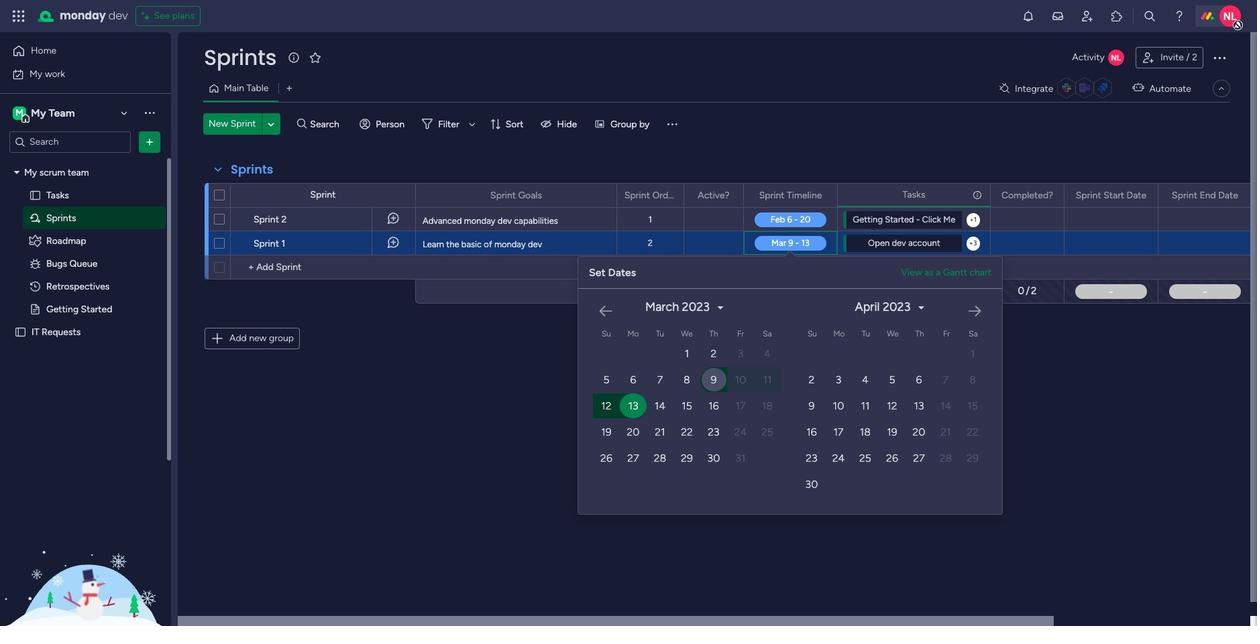 Task type: locate. For each thing, give the bounding box(es) containing it.
home image
[[12, 44, 26, 58]]

caret down image
[[14, 168, 19, 177], [919, 303, 925, 312]]

1 public board image from the top
[[29, 189, 42, 202]]

None field
[[201, 44, 280, 72], [228, 161, 277, 179], [900, 188, 929, 202], [487, 188, 546, 203], [622, 188, 680, 203], [695, 188, 733, 203], [756, 188, 826, 203], [999, 188, 1057, 203], [1073, 188, 1151, 203], [1169, 188, 1242, 203], [201, 44, 280, 72], [228, 161, 277, 179], [900, 188, 929, 202], [487, 188, 546, 203], [622, 188, 680, 203], [695, 188, 733, 203], [756, 188, 826, 203], [999, 188, 1057, 203], [1073, 188, 1151, 203], [1169, 188, 1242, 203]]

workspace selection element
[[13, 105, 77, 123]]

options image
[[1212, 50, 1228, 66], [598, 184, 607, 207], [665, 184, 675, 207], [725, 184, 734, 207], [819, 184, 828, 207], [1140, 184, 1149, 207], [187, 203, 197, 235], [187, 227, 197, 259]]

autopilot image
[[1133, 79, 1145, 96]]

dapulse integrations image
[[1000, 84, 1010, 94]]

invite members image
[[1081, 9, 1095, 23]]

lottie animation image
[[0, 491, 171, 627]]

caret down image
[[718, 303, 724, 312]]

Search in workspace field
[[28, 134, 112, 150]]

v2 search image
[[297, 117, 307, 132]]

1 horizontal spatial caret down image
[[919, 303, 925, 312]]

board activity image
[[1109, 50, 1125, 66]]

1 vertical spatial public board image
[[29, 303, 42, 316]]

list box
[[0, 158, 171, 525]]

public board image
[[29, 189, 42, 202], [29, 303, 42, 316]]

0 horizontal spatial caret down image
[[14, 168, 19, 177]]

workspace image
[[13, 106, 26, 120]]

Search field
[[307, 115, 347, 134]]

notifications image
[[1022, 9, 1036, 23]]

option
[[0, 160, 171, 163]]

show board description image
[[286, 51, 302, 64]]

lottie animation element
[[0, 491, 171, 627]]

workspace options image
[[143, 106, 156, 120]]

my work image
[[12, 68, 24, 80]]

help image
[[1173, 9, 1187, 23]]

region
[[579, 284, 1258, 515]]

add to favorites image
[[309, 51, 322, 64]]

column information image
[[973, 190, 983, 200]]

0 vertical spatial public board image
[[29, 189, 42, 202]]

apps image
[[1111, 9, 1124, 23]]

options image
[[143, 135, 156, 149], [972, 184, 981, 206], [1046, 184, 1055, 207], [1234, 184, 1243, 207]]

noah lott image
[[1220, 5, 1242, 27]]

collapse board header image
[[1217, 83, 1228, 94]]



Task type: describe. For each thing, give the bounding box(es) containing it.
public board image
[[14, 326, 27, 339]]

2 public board image from the top
[[29, 303, 42, 316]]

see plans image
[[142, 8, 154, 24]]

1 vertical spatial caret down image
[[919, 303, 925, 312]]

arrow down image
[[464, 116, 480, 132]]

+ Add Sprint text field
[[238, 260, 409, 276]]

add view image
[[287, 84, 292, 94]]

search everything image
[[1144, 9, 1157, 23]]

angle down image
[[268, 119, 275, 129]]

menu image
[[666, 117, 680, 131]]

inbox image
[[1052, 9, 1065, 23]]

select product image
[[12, 9, 26, 23]]

0 vertical spatial caret down image
[[14, 168, 19, 177]]



Task type: vqa. For each thing, say whether or not it's contained in the screenshot.
lottie animation image
yes



